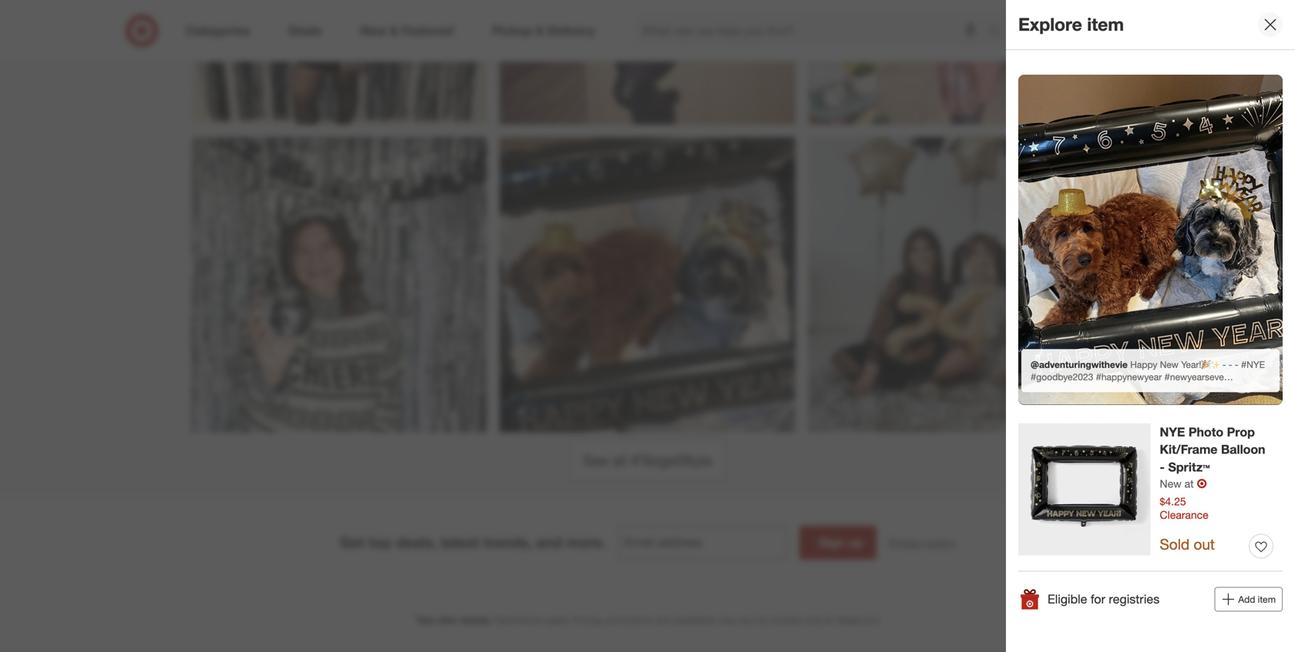 Task type: locate. For each thing, give the bounding box(es) containing it.
¬
[[1197, 477, 1207, 492]]

0 vertical spatial at
[[1185, 477, 1194, 491]]

pricing,
[[573, 615, 603, 627]]

nye photo prop kit/frame balloon - spritz™ new at ¬
[[1160, 425, 1265, 492]]

latest
[[441, 534, 479, 552]]

clearance
[[1160, 509, 1209, 522]]

@adventuringwithevie link
[[1018, 75, 1283, 405]]

sign up button
[[799, 527, 876, 561]]

0 horizontal spatial see
[[418, 615, 435, 627]]

promotions
[[606, 615, 653, 627]]

1 horizontal spatial see
[[583, 452, 609, 470]]

at inside * see offer details. restrictions apply. pricing, promotions and availability may vary by location and at target.com
[[825, 615, 832, 627]]

0 horizontal spatial at
[[825, 615, 832, 627]]

user image by @megannoel5 image
[[500, 0, 796, 125]]

0 vertical spatial see
[[583, 452, 609, 470]]

1 horizontal spatial and
[[655, 615, 671, 627]]

at left ¬
[[1185, 477, 1194, 491]]

item right explore
[[1087, 14, 1124, 35]]

balloon
[[1221, 443, 1265, 458]]

sold
[[1160, 536, 1190, 554]]

spritz™
[[1168, 460, 1210, 475]]

user image by @adventuringwithevie image
[[1018, 75, 1283, 405], [500, 137, 796, 433]]

0 vertical spatial item
[[1087, 14, 1124, 35]]

for
[[1091, 592, 1105, 607]]

@adventuringwithevie
[[1031, 359, 1128, 371]]

1 vertical spatial item
[[1258, 594, 1276, 606]]

item
[[1087, 14, 1124, 35], [1258, 594, 1276, 606]]

0 horizontal spatial item
[[1087, 14, 1124, 35]]

item right add
[[1258, 594, 1276, 606]]

policy
[[927, 537, 955, 550]]

at left the target.com
[[825, 615, 832, 627]]

and left availability
[[655, 615, 671, 627]]

eligible for registries
[[1048, 592, 1160, 607]]

None text field
[[618, 527, 787, 561]]

user image by @michelyeya image
[[191, 0, 487, 125]]

1 horizontal spatial item
[[1258, 594, 1276, 606]]

0 horizontal spatial and
[[536, 534, 562, 552]]

see left offer at left bottom
[[418, 615, 435, 627]]

nye photo prop kit/frame balloon - spritz™ link
[[1160, 424, 1274, 477]]

sold out
[[1160, 536, 1215, 554]]

1 vertical spatial at
[[825, 615, 832, 627]]

$4.25 clearance
[[1160, 495, 1209, 522]]

get
[[340, 534, 364, 552]]

2 horizontal spatial and
[[806, 615, 822, 627]]

at
[[1185, 477, 1194, 491], [825, 615, 832, 627]]

1 horizontal spatial user image by @adventuringwithevie image
[[1018, 75, 1283, 405]]

sign up
[[819, 536, 863, 551]]

search button
[[981, 14, 1018, 51]]

vary
[[739, 615, 756, 627]]

see inside see all #targetstyle link
[[583, 452, 609, 470]]

What can we help you find? suggestions appear below search field
[[633, 14, 992, 48]]

nye
[[1160, 425, 1185, 440]]

and left more.
[[536, 534, 562, 552]]

1 horizontal spatial at
[[1185, 477, 1194, 491]]

details.
[[460, 615, 492, 627]]

privacy policy
[[889, 537, 955, 550]]

and right location
[[806, 615, 822, 627]]

see left all
[[583, 452, 609, 470]]

trends,
[[483, 534, 532, 552]]

sign
[[819, 536, 845, 551]]

1 vertical spatial see
[[418, 615, 435, 627]]

more.
[[566, 534, 606, 552]]

item for add item
[[1258, 594, 1276, 606]]

and
[[536, 534, 562, 552], [655, 615, 671, 627], [806, 615, 822, 627]]

sold out element
[[1160, 534, 1215, 555]]

prop
[[1227, 425, 1255, 440]]

see
[[583, 452, 609, 470], [418, 615, 435, 627]]

0 horizontal spatial user image by @adventuringwithevie image
[[500, 137, 796, 433]]

item inside button
[[1258, 594, 1276, 606]]



Task type: vqa. For each thing, say whether or not it's contained in the screenshot.
Favorite Day link
no



Task type: describe. For each thing, give the bounding box(es) containing it.
offer
[[437, 615, 458, 627]]

may
[[719, 615, 736, 627]]

out
[[1194, 536, 1215, 554]]

top
[[369, 534, 392, 552]]

*
[[415, 613, 418, 623]]

all
[[613, 452, 627, 470]]

at inside nye photo prop kit/frame balloon - spritz™ new at ¬
[[1185, 477, 1194, 491]]

@adventuringwithevie button
[[1018, 75, 1283, 405]]

apply.
[[546, 615, 570, 627]]

#targetstyle
[[631, 452, 712, 470]]

privacy policy link
[[889, 536, 955, 551]]

deals,
[[396, 534, 437, 552]]

add item button
[[1214, 588, 1283, 612]]

explore item dialog
[[1006, 0, 1295, 653]]

-
[[1160, 460, 1165, 475]]

add
[[1238, 594, 1255, 606]]

explore item
[[1018, 14, 1124, 35]]

* see offer details. restrictions apply. pricing, promotions and availability may vary by location and at target.com
[[415, 613, 880, 627]]

nye photo prop kit/frame balloon - spritz™ image
[[1018, 424, 1151, 556]]

user image by @miss.riah_ image
[[808, 137, 1104, 433]]

get top deals, latest trends, and more.
[[340, 534, 606, 552]]

$4.25
[[1160, 495, 1186, 509]]

search
[[981, 25, 1018, 40]]

see inside * see offer details. restrictions apply. pricing, promotions and availability may vary by location and at target.com
[[418, 615, 435, 627]]

eligible
[[1048, 592, 1087, 607]]

explore
[[1018, 14, 1082, 35]]

user image by @splendidlysweet image
[[808, 0, 1104, 125]]

see all #targetstyle link
[[570, 440, 725, 483]]

location
[[771, 615, 804, 627]]

up
[[848, 536, 863, 551]]

availability
[[674, 615, 716, 627]]

photo
[[1189, 425, 1224, 440]]

registries
[[1109, 592, 1160, 607]]

target.com
[[835, 615, 880, 627]]

user image by @adventuringwithevie image inside explore item dialog
[[1018, 75, 1283, 405]]

see all #targetstyle
[[583, 452, 712, 470]]

new
[[1160, 477, 1182, 491]]

item for explore item
[[1087, 14, 1124, 35]]

by
[[759, 615, 768, 627]]

privacy
[[889, 537, 924, 550]]

add item
[[1238, 594, 1276, 606]]

restrictions
[[495, 615, 544, 627]]

user image by @victoria1395 image
[[191, 137, 487, 433]]

kit/frame
[[1160, 443, 1218, 458]]



